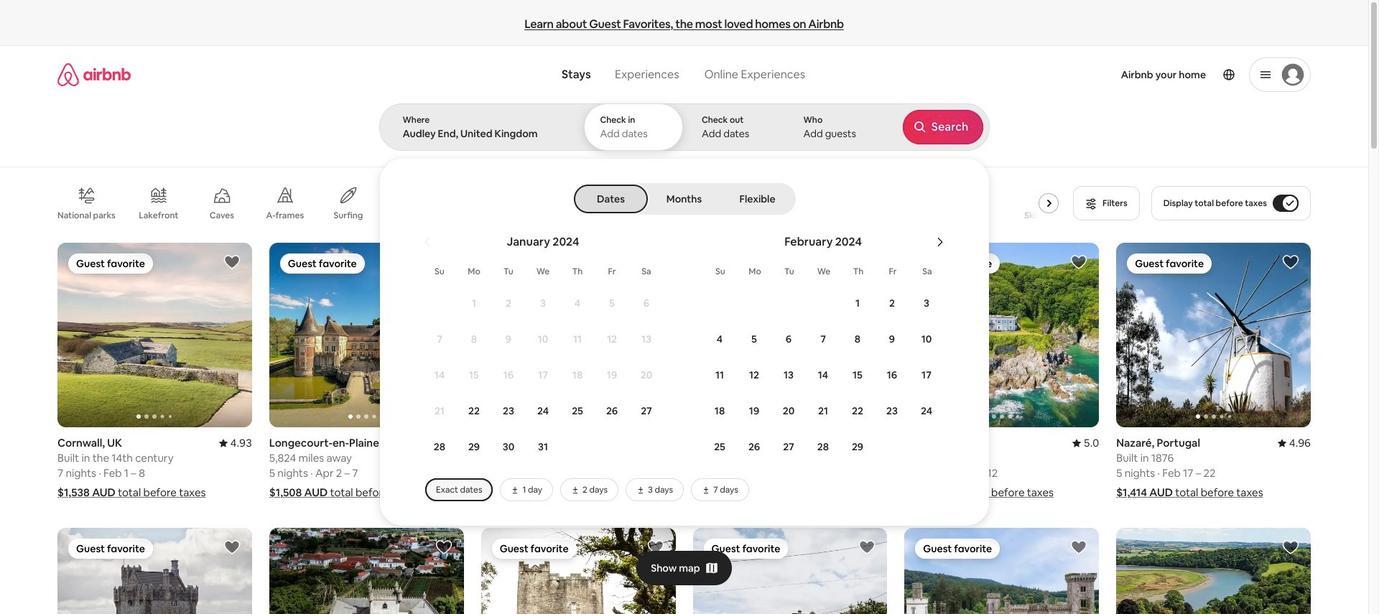 Task type: vqa. For each thing, say whether or not it's contained in the screenshot.
the Add to wishlist: County Cork, Ireland icon
yes



Task type: locate. For each thing, give the bounding box(es) containing it.
add to wishlist: audley end, uk image
[[647, 254, 664, 271]]

4.93 out of 5 average rating image
[[219, 436, 252, 450]]

add to wishlist: saint mellion, uk image
[[1282, 539, 1300, 556]]

4.96 out of 5 average rating image
[[1278, 436, 1311, 450]]

group
[[57, 175, 1065, 231], [57, 243, 252, 428], [269, 243, 464, 428], [481, 243, 676, 428], [693, 243, 887, 428], [905, 243, 1294, 428], [1117, 243, 1311, 428], [57, 528, 252, 614], [269, 528, 464, 614], [481, 528, 676, 614], [693, 528, 887, 614], [905, 528, 1099, 614], [1117, 528, 1311, 614]]

tab list
[[575, 183, 793, 215]]

profile element
[[828, 46, 1311, 103]]

what can we help you find? tab list
[[550, 59, 692, 91]]

None search field
[[379, 46, 1379, 526]]

add to wishlist: kilshanny, ireland image
[[647, 539, 664, 556]]

add to wishlist: bree, ireland image
[[1071, 539, 1088, 556]]

tab panel
[[379, 103, 1379, 526]]

add to wishlist: santa marta de portuzelo, portugal image
[[435, 539, 452, 556]]



Task type: describe. For each thing, give the bounding box(es) containing it.
calendar application
[[397, 219, 1379, 501]]

add to wishlist: county cork, ireland image
[[859, 254, 876, 271]]

add to wishlist: longecourt-en-plaine, france image
[[435, 254, 452, 271]]

Search destinations search field
[[403, 127, 559, 140]]

4.98 out of 5 average rating image
[[431, 436, 464, 450]]

5.0 out of 5 average rating image
[[1072, 436, 1099, 450]]

add to wishlist: nazaré, portugal image
[[1282, 254, 1300, 271]]

add to wishlist: galway, ireland image
[[223, 539, 241, 556]]

add to wishlist: saint davids, uk image
[[859, 539, 876, 556]]

add to wishlist: torpoint, uk image
[[1071, 254, 1088, 271]]

add to wishlist: cornwall, uk image
[[223, 254, 241, 271]]



